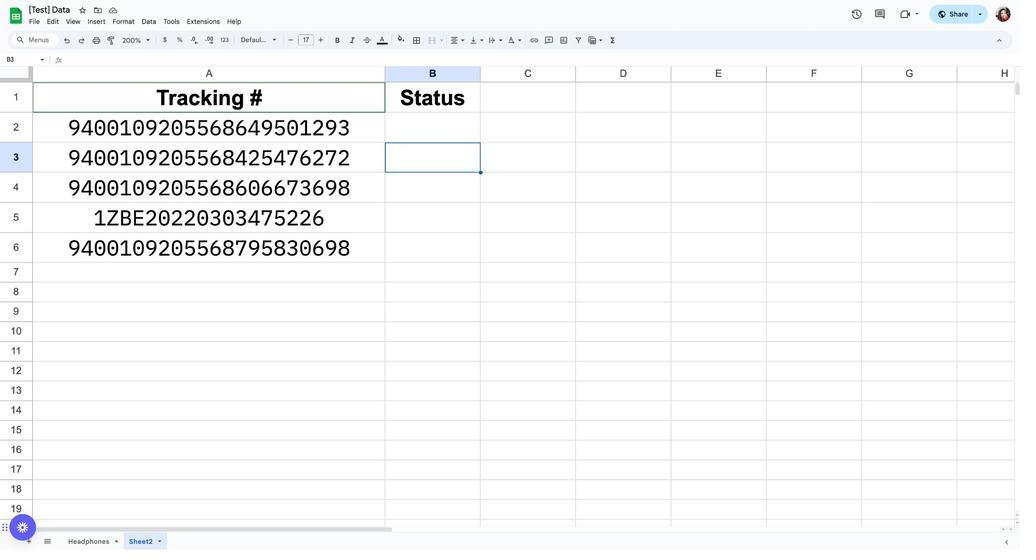 Task type: locate. For each thing, give the bounding box(es) containing it.
increase decimal places image
[[205, 36, 214, 45]]

2 toolbar from the left
[[59, 534, 175, 551]]

fill color image
[[396, 33, 407, 45]]

menu item
[[26, 16, 43, 27], [43, 16, 63, 27], [63, 16, 84, 27], [84, 16, 109, 27], [109, 16, 138, 27], [138, 16, 160, 27], [160, 16, 183, 27], [183, 16, 224, 27], [224, 16, 245, 27]]

3 menu item from the left
[[63, 16, 84, 27]]

bold (⌘b) image
[[333, 36, 342, 45]]

Star checkbox
[[76, 4, 89, 17]]

record a loom image
[[17, 523, 28, 534]]

2 menu item from the left
[[43, 16, 63, 27]]

undo (⌘z) image
[[62, 36, 72, 45]]

menu bar inside menu bar banner
[[26, 12, 245, 28]]

name box (⌘ + j) element
[[3, 54, 47, 66]]

8 menu item from the left
[[183, 16, 224, 27]]

functions image
[[608, 33, 618, 47]]

Zoom text field
[[120, 34, 143, 47]]

print (⌘p) image
[[92, 36, 101, 45]]

menu bar banner
[[0, 0, 1020, 551]]

toolbar
[[19, 534, 58, 551], [59, 534, 175, 551], [177, 534, 179, 551]]

1 toolbar from the left
[[19, 534, 58, 551]]

0 horizontal spatial toolbar
[[19, 534, 58, 551]]

decrease font size (⌘+shift+comma) image
[[286, 35, 296, 45]]

main toolbar
[[59, 0, 621, 535]]

paint format image
[[106, 36, 116, 45]]

insert comment (⌘+option+m) image
[[544, 36, 554, 45]]

6 menu item from the left
[[138, 16, 160, 27]]

Font size text field
[[299, 34, 314, 46]]

application
[[0, 0, 1020, 551]]

2 horizontal spatial toolbar
[[177, 534, 179, 551]]

1 horizontal spatial toolbar
[[59, 534, 175, 551]]

move image
[[93, 6, 103, 15]]

font list. default (arial) selected. option
[[241, 33, 267, 47]]

Menus field
[[12, 33, 59, 47]]

move image
[[1, 523, 5, 534], [5, 523, 8, 534]]

3 toolbar from the left
[[177, 534, 179, 551]]

share. anyone with the link. anyone who has the link can access. no sign-in required. image
[[938, 10, 946, 18]]

borders image
[[412, 33, 422, 47]]

menu bar
[[26, 12, 245, 28]]

None text field
[[66, 54, 1020, 67], [4, 55, 39, 64], [66, 54, 1020, 67], [4, 55, 39, 64]]



Task type: vqa. For each thing, say whether or not it's contained in the screenshot.
3rd "Toolbar" from the left
yes



Task type: describe. For each thing, give the bounding box(es) containing it.
all sheets image
[[40, 534, 55, 549]]

9 menu item from the left
[[224, 16, 245, 27]]

quick sharing actions image
[[979, 14, 982, 28]]

star image
[[78, 6, 87, 15]]

Rename text field
[[26, 4, 75, 15]]

insert chart image
[[559, 36, 569, 45]]

add sheet image
[[24, 537, 33, 546]]

document status: saved to drive. image
[[108, 6, 118, 15]]

decrease decimal places image
[[190, 36, 199, 45]]

text color image
[[377, 33, 388, 45]]

insert link (⌘k) image
[[530, 36, 539, 45]]

hide the menus (ctrl+shift+f) image
[[995, 36, 1004, 45]]

italic (⌘i) image
[[348, 36, 357, 45]]

Zoom field
[[119, 34, 154, 48]]

create a filter image
[[574, 36, 583, 45]]

sheets home image
[[8, 7, 25, 24]]

7 menu item from the left
[[160, 16, 183, 27]]

redo (⌘y) image
[[77, 36, 86, 45]]

show all comments image
[[874, 9, 886, 20]]

2 move image from the left
[[5, 523, 8, 534]]

4 menu item from the left
[[84, 16, 109, 27]]

Font size field
[[298, 34, 318, 46]]

last edit was seconds ago image
[[851, 9, 863, 20]]

1 menu item from the left
[[26, 16, 43, 27]]

1 move image from the left
[[1, 523, 5, 534]]

strikethrough (⌘+shift+x) image
[[362, 36, 372, 45]]

increase font size (⌘+shift+period) image
[[316, 35, 326, 45]]

5 menu item from the left
[[109, 16, 138, 27]]



